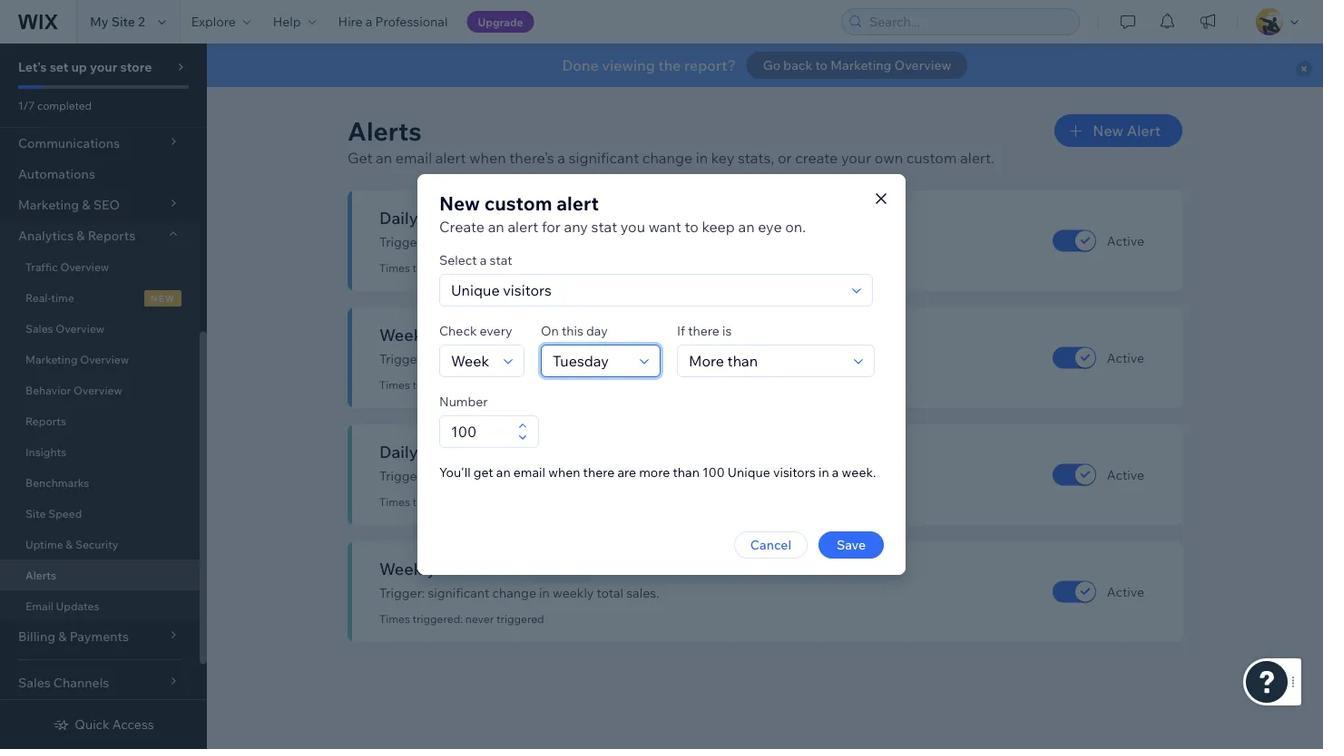 Task type: locate. For each thing, give the bounding box(es) containing it.
times triggered: never triggered down weekly total sales in the bottom of the page
[[379, 613, 544, 626]]

1 weekly from the top
[[379, 325, 436, 345]]

triggered:
[[413, 261, 463, 275], [413, 379, 463, 392], [413, 496, 463, 509], [413, 613, 463, 626]]

significant down daily total sales
[[428, 468, 490, 484]]

triggered down the 'trigger: significant change in weekly site sessions.'
[[496, 379, 544, 392]]

3 trigger: from the top
[[379, 468, 425, 484]]

0 vertical spatial site
[[111, 14, 135, 30]]

1 vertical spatial weekly
[[379, 559, 436, 579]]

site speed link
[[0, 498, 200, 529]]

never down 'create'
[[466, 261, 494, 275]]

alert up the any
[[557, 191, 599, 215]]

0 vertical spatial alerts
[[348, 115, 422, 147]]

change for daily site sessions
[[492, 234, 536, 250]]

1 horizontal spatial there
[[688, 323, 720, 339]]

2 daily from the top
[[553, 468, 581, 484]]

1 daily from the top
[[379, 207, 418, 228]]

daily left 'create'
[[379, 207, 418, 228]]

overview inside button
[[895, 57, 952, 73]]

default for weekly site sessions
[[560, 332, 598, 343]]

sidebar element
[[0, 44, 207, 750]]

times down weekly total sales in the bottom of the page
[[379, 613, 410, 626]]

& for security
[[66, 538, 73, 551]]

overview for marketing overview
[[80, 353, 129, 366]]

1 vertical spatial reports
[[25, 414, 66, 428]]

0 vertical spatial sales
[[461, 442, 500, 462]]

total
[[422, 442, 457, 462], [584, 468, 610, 484], [440, 559, 475, 579], [597, 585, 624, 601]]

0 horizontal spatial marketing
[[25, 353, 78, 366]]

1 horizontal spatial custom
[[907, 149, 957, 167]]

default up trigger: significant change in daily site sessions.
[[542, 215, 580, 226]]

0 horizontal spatial alerts
[[25, 569, 56, 582]]

triggered for weekly total sales
[[496, 613, 544, 626]]

active
[[1107, 233, 1145, 249], [1107, 350, 1145, 366], [1107, 467, 1145, 483], [1107, 584, 1145, 600]]

your
[[90, 59, 117, 75], [841, 149, 872, 167]]

reports
[[88, 228, 135, 244], [25, 414, 66, 428]]

0 horizontal spatial when
[[469, 149, 506, 167]]

every
[[480, 323, 512, 339]]

& inside dropdown button
[[77, 228, 85, 244]]

stat right the any
[[591, 218, 617, 236]]

2 vertical spatial alert
[[508, 218, 539, 236]]

sales.
[[613, 468, 646, 484], [627, 585, 659, 601]]

significant down weekly total sales in the bottom of the page
[[428, 585, 490, 601]]

your left own
[[841, 149, 872, 167]]

4 triggered: from the top
[[413, 613, 463, 626]]

1 active from the top
[[1107, 233, 1145, 249]]

& for reports
[[77, 228, 85, 244]]

alert left for
[[508, 218, 539, 236]]

alerts up email
[[25, 569, 56, 582]]

you
[[621, 218, 645, 236]]

3 times from the top
[[379, 496, 410, 509]]

marketing overview
[[25, 353, 129, 366]]

in for daily total sales
[[539, 468, 550, 484]]

2 weekly from the top
[[553, 585, 594, 601]]

custom up trigger: significant change in daily site sessions.
[[484, 191, 552, 215]]

3 never from the top
[[466, 496, 494, 509]]

2 trigger: from the top
[[379, 351, 425, 367]]

0 vertical spatial marketing
[[831, 57, 892, 73]]

you'll get an email when there are more than 100 unique visitors in a week.
[[439, 465, 876, 481]]

select
[[439, 252, 477, 268]]

0 vertical spatial daily
[[553, 234, 581, 250]]

daily left number text field
[[379, 442, 418, 462]]

1 vertical spatial marketing
[[25, 353, 78, 366]]

3 times triggered: never triggered from the top
[[379, 496, 544, 509]]

site inside sidebar element
[[25, 507, 46, 521]]

own
[[875, 149, 903, 167]]

stat
[[591, 218, 617, 236], [490, 252, 513, 268]]

reports link
[[0, 406, 200, 437]]

0 horizontal spatial reports
[[25, 414, 66, 428]]

new left alert
[[1093, 122, 1124, 140]]

change down weekly total sales in the bottom of the page
[[492, 585, 536, 601]]

uptime
[[25, 538, 63, 551]]

if
[[677, 323, 685, 339]]

weekly total sales
[[379, 559, 518, 579]]

1 vertical spatial new
[[439, 191, 480, 215]]

a inside hire a professional link
[[366, 14, 373, 30]]

real-time
[[25, 291, 74, 305]]

significant up select
[[428, 234, 490, 250]]

0 vertical spatial to
[[815, 57, 828, 73]]

if there is
[[677, 323, 732, 339]]

email for you'll
[[514, 465, 546, 481]]

an
[[376, 149, 392, 167], [488, 218, 504, 236], [738, 218, 755, 236], [496, 465, 511, 481]]

quick access button
[[53, 717, 154, 733]]

1 never from the top
[[466, 261, 494, 275]]

4 trigger: from the top
[[379, 585, 425, 601]]

1 vertical spatial alert
[[557, 191, 599, 215]]

3 triggered from the top
[[496, 496, 544, 509]]

a right hire
[[366, 14, 373, 30]]

stat down trigger: significant change in daily site sessions.
[[490, 252, 513, 268]]

alerts for alerts
[[25, 569, 56, 582]]

times triggered: never triggered down 'create'
[[379, 261, 544, 275]]

email right get
[[396, 149, 432, 167]]

reports up insights
[[25, 414, 66, 428]]

triggered: down weekly total sales in the bottom of the page
[[413, 613, 463, 626]]

active for weekly total sales
[[1107, 584, 1145, 600]]

daily total sales
[[379, 442, 500, 462]]

0 vertical spatial alert
[[435, 149, 466, 167]]

4 triggered from the top
[[496, 613, 544, 626]]

daily
[[379, 207, 418, 228], [379, 442, 418, 462]]

triggered down trigger: significant change in daily total sales.
[[496, 496, 544, 509]]

quick access
[[75, 717, 154, 733]]

custom right own
[[907, 149, 957, 167]]

site up select
[[422, 207, 450, 228]]

default up trigger: significant change in weekly total sales. on the left bottom of the page
[[540, 566, 579, 577]]

change down number text field
[[492, 468, 536, 484]]

1 vertical spatial weekly
[[553, 585, 594, 601]]

1 vertical spatial your
[[841, 149, 872, 167]]

2 triggered: from the top
[[413, 379, 463, 392]]

alerts inside sidebar element
[[25, 569, 56, 582]]

1 vertical spatial sessions
[[471, 325, 537, 345]]

0 horizontal spatial there
[[583, 465, 615, 481]]

1 weekly from the top
[[553, 351, 594, 367]]

4 times from the top
[[379, 613, 410, 626]]

never up the number
[[466, 379, 494, 392]]

site left speed
[[25, 507, 46, 521]]

site
[[111, 14, 135, 30], [25, 507, 46, 521]]

new inside button
[[1093, 122, 1124, 140]]

sessions up the 'trigger: significant change in weekly site sessions.'
[[471, 325, 537, 345]]

1 vertical spatial to
[[685, 218, 699, 236]]

1 horizontal spatial when
[[548, 465, 580, 481]]

change left for
[[492, 234, 536, 250]]

0 vertical spatial &
[[77, 228, 85, 244]]

sessions up trigger: significant change in daily site sessions.
[[453, 207, 519, 228]]

1 horizontal spatial site
[[111, 14, 135, 30]]

new
[[1093, 122, 1124, 140], [439, 191, 480, 215]]

0 horizontal spatial email
[[396, 149, 432, 167]]

email for alerts
[[396, 149, 432, 167]]

never down trigger: significant change in weekly total sales. on the left bottom of the page
[[466, 613, 494, 626]]

daily
[[553, 234, 581, 250], [553, 468, 581, 484]]

2 times from the top
[[379, 379, 410, 392]]

2 weekly from the top
[[379, 559, 436, 579]]

times up daily total sales
[[379, 379, 410, 392]]

2 triggered from the top
[[496, 379, 544, 392]]

1 vertical spatial alerts
[[25, 569, 56, 582]]

times left select
[[379, 261, 410, 275]]

your inside alerts get an email alert when there's a significant change in key stats, or create your own custom alert.
[[841, 149, 872, 167]]

0 vertical spatial sessions.
[[608, 234, 661, 250]]

0 vertical spatial your
[[90, 59, 117, 75]]

1 vertical spatial site
[[25, 507, 46, 521]]

in
[[696, 149, 708, 167], [539, 234, 550, 250], [539, 351, 550, 367], [819, 465, 829, 481], [539, 468, 550, 484], [539, 585, 550, 601]]

Select a stat field
[[446, 275, 847, 306]]

2 daily from the top
[[379, 442, 418, 462]]

when inside alerts get an email alert when there's a significant change in key stats, or create your own custom alert.
[[469, 149, 506, 167]]

0 vertical spatial weekly
[[553, 351, 594, 367]]

alert up daily site sessions
[[435, 149, 466, 167]]

&
[[77, 228, 85, 244], [66, 538, 73, 551]]

0 vertical spatial reports
[[88, 228, 135, 244]]

custom inside alerts get an email alert when there's a significant change in key stats, or create your own custom alert.
[[907, 149, 957, 167]]

change for daily total sales
[[492, 468, 536, 484]]

in for weekly site sessions
[[539, 351, 550, 367]]

change down every
[[492, 351, 536, 367]]

1 vertical spatial sessions.
[[621, 351, 675, 367]]

overview down analytics & reports
[[60, 260, 109, 274]]

site
[[422, 207, 450, 228], [584, 234, 605, 250], [440, 325, 468, 345], [597, 351, 618, 367]]

triggered down trigger: significant change in daily site sessions.
[[496, 261, 544, 275]]

week.
[[842, 465, 876, 481]]

0 vertical spatial new
[[1093, 122, 1124, 140]]

check
[[439, 323, 477, 339]]

times down daily total sales
[[379, 496, 410, 509]]

site left 2 at the top of the page
[[111, 14, 135, 30]]

reports up traffic overview link
[[88, 228, 135, 244]]

in for daily site sessions
[[539, 234, 550, 250]]

sessions
[[453, 207, 519, 228], [471, 325, 537, 345]]

significant up new custom alert create an alert for any stat you want to keep an eye on.
[[569, 149, 639, 167]]

go back to marketing overview button
[[747, 52, 968, 79]]

for
[[542, 218, 561, 236]]

1 horizontal spatial your
[[841, 149, 872, 167]]

never
[[466, 261, 494, 275], [466, 379, 494, 392], [466, 496, 494, 509], [466, 613, 494, 626]]

stat inside new custom alert create an alert for any stat you want to keep an eye on.
[[591, 218, 617, 236]]

1 times from the top
[[379, 261, 410, 275]]

a right 'there's'
[[558, 149, 566, 167]]

daily site sessions
[[379, 207, 519, 228]]

1 horizontal spatial stat
[[591, 218, 617, 236]]

2 never from the top
[[466, 379, 494, 392]]

sales. for weekly total sales
[[627, 585, 659, 601]]

alerts inside alerts get an email alert when there's a significant change in key stats, or create your own custom alert.
[[348, 115, 422, 147]]

overview up marketing overview
[[56, 322, 105, 335]]

default up on this day field
[[560, 332, 598, 343]]

to right back
[[815, 57, 828, 73]]

marketing up behavior at the bottom of page
[[25, 353, 78, 366]]

trigger:
[[379, 234, 425, 250], [379, 351, 425, 367], [379, 468, 425, 484], [379, 585, 425, 601]]

triggered: for daily total sales
[[413, 496, 463, 509]]

upgrade button
[[467, 11, 534, 33]]

email inside alerts get an email alert when there's a significant change in key stats, or create your own custom alert.
[[396, 149, 432, 167]]

1 vertical spatial stat
[[490, 252, 513, 268]]

there
[[688, 323, 720, 339], [583, 465, 615, 481]]

number
[[439, 394, 488, 410]]

times for weekly site sessions
[[379, 379, 410, 392]]

times for weekly total sales
[[379, 613, 410, 626]]

0 vertical spatial sales.
[[613, 468, 646, 484]]

significant for daily site sessions
[[428, 234, 490, 250]]

0 vertical spatial custom
[[907, 149, 957, 167]]

sales for daily total sales
[[461, 442, 500, 462]]

when left the are
[[548, 465, 580, 481]]

1 horizontal spatial email
[[514, 465, 546, 481]]

there right if
[[688, 323, 720, 339]]

1 horizontal spatial alert
[[508, 218, 539, 236]]

marketing inside go back to marketing overview button
[[831, 57, 892, 73]]

email right the get
[[514, 465, 546, 481]]

help
[[273, 14, 301, 30]]

trigger: down the weekly site sessions
[[379, 351, 425, 367]]

0 vertical spatial stat
[[591, 218, 617, 236]]

0 horizontal spatial alert
[[435, 149, 466, 167]]

4 times triggered: never triggered from the top
[[379, 613, 544, 626]]

marketing right back
[[831, 57, 892, 73]]

there left the are
[[583, 465, 615, 481]]

0 horizontal spatial site
[[25, 507, 46, 521]]

weekly for weekly site sessions
[[379, 325, 436, 345]]

trigger: down daily total sales
[[379, 468, 425, 484]]

or
[[778, 149, 792, 167]]

1 vertical spatial when
[[548, 465, 580, 481]]

1 horizontal spatial to
[[815, 57, 828, 73]]

2 active from the top
[[1107, 350, 1145, 366]]

0 horizontal spatial to
[[685, 218, 699, 236]]

sessions. up "select a stat" field
[[608, 234, 661, 250]]

never down the get
[[466, 496, 494, 509]]

0 vertical spatial when
[[469, 149, 506, 167]]

quick
[[75, 717, 110, 733]]

1 horizontal spatial &
[[77, 228, 85, 244]]

1 daily from the top
[[553, 234, 581, 250]]

when left 'there's'
[[469, 149, 506, 167]]

reports inside analytics & reports dropdown button
[[88, 228, 135, 244]]

0 vertical spatial email
[[396, 149, 432, 167]]

triggered: down you'll
[[413, 496, 463, 509]]

your right "up"
[[90, 59, 117, 75]]

default for weekly total sales
[[540, 566, 579, 577]]

alert
[[435, 149, 466, 167], [557, 191, 599, 215], [508, 218, 539, 236]]

1 vertical spatial daily
[[379, 442, 418, 462]]

site up check every field
[[440, 325, 468, 345]]

change left key
[[643, 149, 693, 167]]

significant
[[569, 149, 639, 167], [428, 234, 490, 250], [428, 351, 490, 367], [428, 468, 490, 484], [428, 585, 490, 601]]

1 horizontal spatial alerts
[[348, 115, 422, 147]]

& up traffic overview
[[77, 228, 85, 244]]

0 horizontal spatial stat
[[490, 252, 513, 268]]

triggered: down 'create'
[[413, 261, 463, 275]]

trigger: down weekly total sales in the bottom of the page
[[379, 585, 425, 601]]

sales up trigger: significant change in weekly total sales. on the left bottom of the page
[[479, 559, 518, 579]]

sales up the get
[[461, 442, 500, 462]]

4 active from the top
[[1107, 584, 1145, 600]]

professional
[[375, 14, 448, 30]]

you'll
[[439, 465, 471, 481]]

triggered down trigger: significant change in weekly total sales. on the left bottom of the page
[[496, 613, 544, 626]]

1 vertical spatial sales
[[479, 559, 518, 579]]

1 vertical spatial sales.
[[627, 585, 659, 601]]

0 horizontal spatial your
[[90, 59, 117, 75]]

daily left you
[[553, 234, 581, 250]]

new alert
[[1093, 122, 1161, 140]]

times triggered: never triggered down you'll
[[379, 496, 544, 509]]

change
[[643, 149, 693, 167], [492, 234, 536, 250], [492, 351, 536, 367], [492, 468, 536, 484], [492, 585, 536, 601]]

0 vertical spatial weekly
[[379, 325, 436, 345]]

On this day field
[[547, 346, 634, 377]]

triggered
[[496, 261, 544, 275], [496, 379, 544, 392], [496, 496, 544, 509], [496, 613, 544, 626]]

key
[[711, 149, 735, 167]]

traffic
[[25, 260, 58, 274]]

sessions. down "select a stat" field
[[621, 351, 675, 367]]

overview down search... field
[[895, 57, 952, 73]]

change for weekly site sessions
[[492, 351, 536, 367]]

alerts
[[348, 115, 422, 147], [25, 569, 56, 582]]

0 vertical spatial sessions
[[453, 207, 519, 228]]

times triggered: never triggered up the number
[[379, 379, 544, 392]]

0 horizontal spatial &
[[66, 538, 73, 551]]

1 triggered: from the top
[[413, 261, 463, 275]]

up
[[71, 59, 87, 75]]

help button
[[262, 0, 327, 44]]

an right get
[[376, 149, 392, 167]]

significant down the weekly site sessions
[[428, 351, 490, 367]]

1 trigger: from the top
[[379, 234, 425, 250]]

automations link
[[0, 159, 200, 190]]

new up 'create'
[[439, 191, 480, 215]]

& right uptime
[[66, 538, 73, 551]]

daily left the are
[[553, 468, 581, 484]]

0 horizontal spatial new
[[439, 191, 480, 215]]

1 horizontal spatial reports
[[88, 228, 135, 244]]

2 times triggered: never triggered from the top
[[379, 379, 544, 392]]

new alert button
[[1055, 114, 1183, 147]]

this
[[562, 323, 584, 339]]

to right want
[[685, 218, 699, 236]]

new inside new custom alert create an alert for any stat you want to keep an eye on.
[[439, 191, 480, 215]]

triggered: up the number
[[413, 379, 463, 392]]

1 times triggered: never triggered from the top
[[379, 261, 544, 275]]

1 vertical spatial daily
[[553, 468, 581, 484]]

1 horizontal spatial new
[[1093, 122, 1124, 140]]

trigger: down daily site sessions
[[379, 234, 425, 250]]

4 never from the top
[[466, 613, 494, 626]]

never for weekly site sessions
[[466, 379, 494, 392]]

default up trigger: significant change in daily total sales.
[[522, 449, 561, 460]]

1 triggered from the top
[[496, 261, 544, 275]]

0 horizontal spatial custom
[[484, 191, 552, 215]]

upgrade
[[478, 15, 523, 29]]

custom inside new custom alert create an alert for any stat you want to keep an eye on.
[[484, 191, 552, 215]]

times triggered: never triggered for weekly total sales
[[379, 613, 544, 626]]

triggered for daily total sales
[[496, 496, 544, 509]]

overview for traffic overview
[[60, 260, 109, 274]]

overview for sales overview
[[56, 322, 105, 335]]

1 vertical spatial custom
[[484, 191, 552, 215]]

alerts up get
[[348, 115, 422, 147]]

1 vertical spatial email
[[514, 465, 546, 481]]

weekly for sessions
[[553, 351, 594, 367]]

a left week. at bottom right
[[832, 465, 839, 481]]

significant for daily total sales
[[428, 468, 490, 484]]

trigger: for daily site sessions
[[379, 234, 425, 250]]

behavior overview link
[[0, 375, 200, 406]]

times triggered: never triggered for daily site sessions
[[379, 261, 544, 275]]

0 vertical spatial daily
[[379, 207, 418, 228]]

to
[[815, 57, 828, 73], [685, 218, 699, 236]]

3 active from the top
[[1107, 467, 1145, 483]]

report?
[[684, 56, 736, 74]]

1 vertical spatial &
[[66, 538, 73, 551]]

access
[[112, 717, 154, 733]]

a inside alerts get an email alert when there's a significant change in key stats, or create your own custom alert.
[[558, 149, 566, 167]]

overview down marketing overview link
[[73, 384, 122, 397]]

overview down "sales overview" link in the top left of the page
[[80, 353, 129, 366]]

3 triggered: from the top
[[413, 496, 463, 509]]

1 horizontal spatial marketing
[[831, 57, 892, 73]]

overview for behavior overview
[[73, 384, 122, 397]]



Task type: describe. For each thing, give the bounding box(es) containing it.
an right 'create'
[[488, 218, 504, 236]]

triggered: for weekly site sessions
[[413, 379, 463, 392]]

times triggered: never triggered for daily total sales
[[379, 496, 544, 509]]

are
[[618, 465, 636, 481]]

trigger: significant change in weekly site sessions.
[[379, 351, 675, 367]]

want
[[649, 218, 682, 236]]

updates
[[56, 600, 99, 613]]

triggered for daily site sessions
[[496, 261, 544, 275]]

email
[[25, 600, 53, 613]]

sales for weekly total sales
[[479, 559, 518, 579]]

on.
[[785, 218, 806, 236]]

my site 2
[[90, 14, 145, 30]]

sales
[[25, 322, 53, 335]]

done
[[562, 56, 599, 74]]

cancel
[[751, 537, 792, 553]]

triggered: for daily site sessions
[[413, 261, 463, 275]]

go
[[763, 57, 781, 73]]

unique
[[728, 465, 770, 481]]

daily for daily site sessions
[[379, 207, 418, 228]]

select a stat
[[439, 252, 513, 268]]

any
[[564, 218, 588, 236]]

triggered for weekly site sessions
[[496, 379, 544, 392]]

hire
[[338, 14, 363, 30]]

change for weekly total sales
[[492, 585, 536, 601]]

site left you
[[584, 234, 605, 250]]

default for daily site sessions
[[542, 215, 580, 226]]

daily for daily total sales
[[379, 442, 418, 462]]

new
[[151, 293, 175, 304]]

never for weekly total sales
[[466, 613, 494, 626]]

alert.
[[960, 149, 995, 167]]

site speed
[[25, 507, 82, 521]]

sessions. for daily site sessions
[[608, 234, 661, 250]]

time
[[51, 291, 74, 305]]

behavior
[[25, 384, 71, 397]]

uptime & security link
[[0, 529, 200, 560]]

alerts for alerts get an email alert when there's a significant change in key stats, or create your own custom alert.
[[348, 115, 422, 147]]

default for daily total sales
[[522, 449, 561, 460]]

1/7 completed
[[18, 98, 92, 112]]

weekly for sales
[[553, 585, 594, 601]]

real-
[[25, 291, 51, 305]]

create
[[439, 218, 485, 236]]

weekly for weekly total sales
[[379, 559, 436, 579]]

new custom alert create an alert for any stat you want to keep an eye on.
[[439, 191, 806, 236]]

2
[[138, 14, 145, 30]]

an right the get
[[496, 465, 511, 481]]

stats,
[[738, 149, 775, 167]]

marketing overview link
[[0, 344, 200, 375]]

times triggered: never triggered for weekly site sessions
[[379, 379, 544, 392]]

trigger: for weekly total sales
[[379, 585, 425, 601]]

never for daily site sessions
[[466, 261, 494, 275]]

Search... field
[[864, 9, 1074, 34]]

automations
[[18, 166, 95, 182]]

email updates link
[[0, 591, 200, 622]]

more
[[639, 465, 670, 481]]

Check every field
[[446, 346, 498, 377]]

sessions for weekly site sessions
[[471, 325, 537, 345]]

eye
[[758, 218, 782, 236]]

let's
[[18, 59, 47, 75]]

significant for weekly site sessions
[[428, 351, 490, 367]]

done viewing the report? alert
[[207, 44, 1323, 87]]

site down day
[[597, 351, 618, 367]]

benchmarks link
[[0, 467, 200, 498]]

my
[[90, 14, 108, 30]]

reports inside reports link
[[25, 414, 66, 428]]

analytics & reports button
[[0, 221, 200, 251]]

traffic overview
[[25, 260, 109, 274]]

to inside button
[[815, 57, 828, 73]]

times for daily site sessions
[[379, 261, 410, 275]]

uptime & security
[[25, 538, 118, 551]]

1/7
[[18, 98, 35, 112]]

0 vertical spatial there
[[688, 323, 720, 339]]

day
[[586, 323, 608, 339]]

significant for weekly total sales
[[428, 585, 490, 601]]

your inside sidebar element
[[90, 59, 117, 75]]

than
[[673, 465, 700, 481]]

let's set up your store
[[18, 59, 152, 75]]

active for daily site sessions
[[1107, 233, 1145, 249]]

speed
[[48, 507, 82, 521]]

daily for sessions
[[553, 234, 581, 250]]

new for custom
[[439, 191, 480, 215]]

a right select
[[480, 252, 487, 268]]

significant inside alerts get an email alert when there's a significant change in key stats, or create your own custom alert.
[[569, 149, 639, 167]]

sales. for daily total sales
[[613, 468, 646, 484]]

insights link
[[0, 437, 200, 467]]

visitors
[[773, 465, 816, 481]]

Number text field
[[446, 417, 513, 447]]

trigger: significant change in weekly total sales.
[[379, 585, 659, 601]]

is
[[723, 323, 732, 339]]

the
[[658, 56, 681, 74]]

create
[[795, 149, 838, 167]]

on this day
[[541, 323, 608, 339]]

done viewing the report?
[[562, 56, 736, 74]]

trigger: significant change in daily total sales.
[[379, 468, 646, 484]]

security
[[75, 538, 118, 551]]

alert
[[1127, 122, 1161, 140]]

behavior overview
[[25, 384, 122, 397]]

never for daily total sales
[[466, 496, 494, 509]]

active for daily total sales
[[1107, 467, 1145, 483]]

back
[[784, 57, 813, 73]]

trigger: significant change in daily site sessions.
[[379, 234, 661, 250]]

sessions. for weekly site sessions
[[621, 351, 675, 367]]

in for weekly total sales
[[539, 585, 550, 601]]

2 horizontal spatial alert
[[557, 191, 599, 215]]

trigger: for weekly site sessions
[[379, 351, 425, 367]]

daily for sales
[[553, 468, 581, 484]]

new for alert
[[1093, 122, 1124, 140]]

analytics
[[18, 228, 74, 244]]

change inside alerts get an email alert when there's a significant change in key stats, or create your own custom alert.
[[643, 149, 693, 167]]

times for daily total sales
[[379, 496, 410, 509]]

1 vertical spatial there
[[583, 465, 615, 481]]

get
[[348, 149, 373, 167]]

there's
[[509, 149, 554, 167]]

If there is field
[[683, 346, 849, 377]]

triggered: for weekly total sales
[[413, 613, 463, 626]]

get
[[474, 465, 493, 481]]

in inside alerts get an email alert when there's a significant change in key stats, or create your own custom alert.
[[696, 149, 708, 167]]

hire a professional
[[338, 14, 448, 30]]

analytics & reports
[[18, 228, 135, 244]]

go back to marketing overview
[[763, 57, 952, 73]]

an inside alerts get an email alert when there's a significant change in key stats, or create your own custom alert.
[[376, 149, 392, 167]]

cancel button
[[734, 532, 808, 559]]

an left eye
[[738, 218, 755, 236]]

to inside new custom alert create an alert for any stat you want to keep an eye on.
[[685, 218, 699, 236]]

alerts link
[[0, 560, 200, 591]]

trigger: for daily total sales
[[379, 468, 425, 484]]

insights
[[25, 445, 66, 459]]

email updates
[[25, 600, 99, 613]]

alert inside alerts get an email alert when there's a significant change in key stats, or create your own custom alert.
[[435, 149, 466, 167]]

set
[[50, 59, 68, 75]]

alerts get an email alert when there's a significant change in key stats, or create your own custom alert.
[[348, 115, 995, 167]]

sessions for daily site sessions
[[453, 207, 519, 228]]

store
[[120, 59, 152, 75]]

100
[[703, 465, 725, 481]]

active for weekly site sessions
[[1107, 350, 1145, 366]]

marketing inside marketing overview link
[[25, 353, 78, 366]]



Task type: vqa. For each thing, say whether or not it's contained in the screenshot.
Content
no



